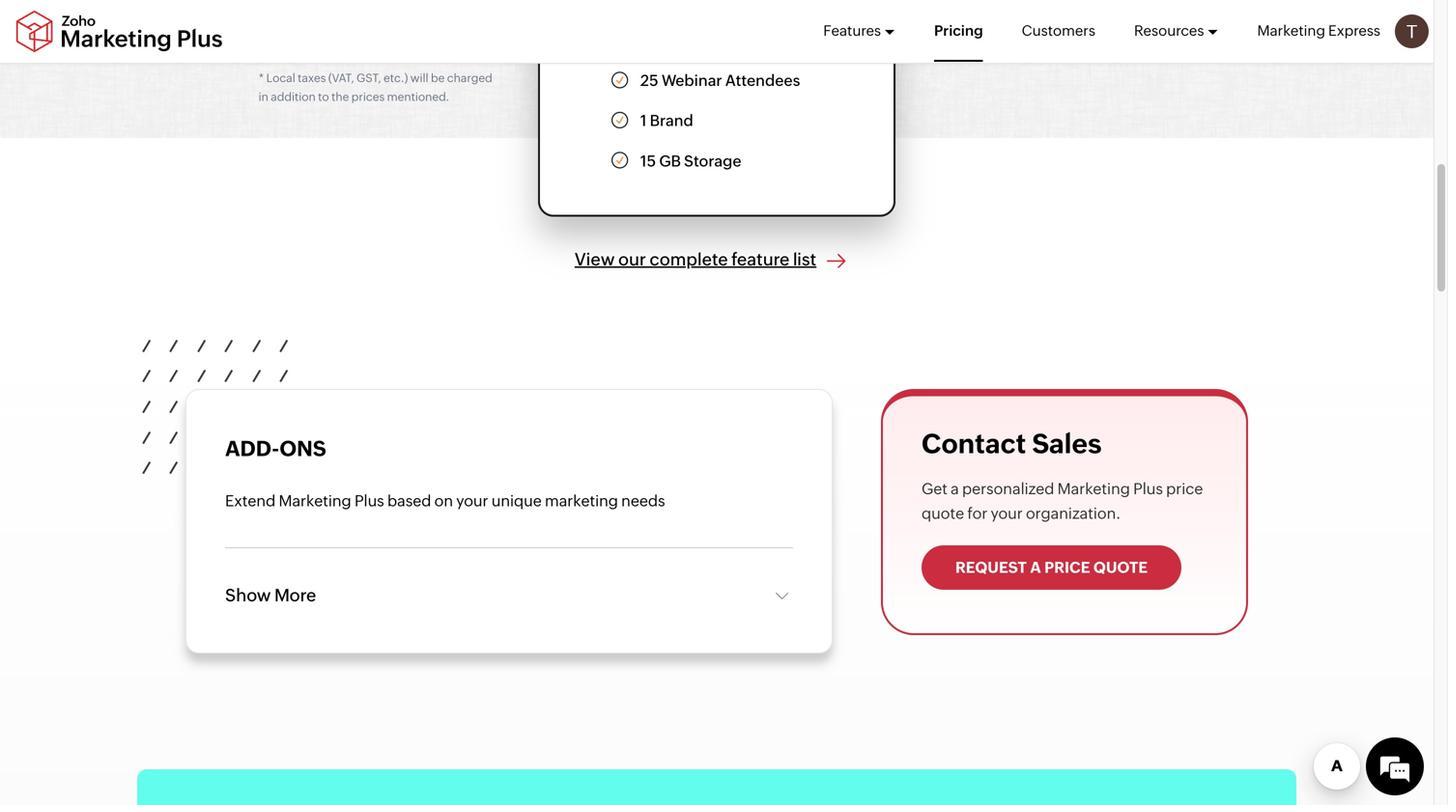 Task type: locate. For each thing, give the bounding box(es) containing it.
add-
[[225, 437, 280, 462]]

marketing express link
[[1258, 0, 1381, 62]]

a
[[1030, 559, 1041, 577]]

request
[[956, 559, 1027, 577]]

sales
[[1032, 429, 1102, 460]]

request a price quote
[[956, 559, 1148, 577]]

quote
[[922, 505, 964, 523]]

1 horizontal spatial marketing
[[1058, 480, 1130, 498]]

request a price quote link
[[922, 546, 1182, 590]]

complete
[[650, 250, 728, 269]]

1 brand
[[640, 112, 694, 130]]

your right on
[[456, 492, 488, 510]]

more
[[274, 586, 316, 606]]

1 horizontal spatial plus
[[1134, 480, 1163, 498]]

contact sales
[[922, 429, 1102, 460]]

15 gb storage
[[640, 152, 742, 170]]

0 horizontal spatial your
[[456, 492, 488, 510]]

(vat,
[[328, 72, 354, 85]]

view our complete feature list link
[[575, 246, 848, 274]]

organization.
[[1026, 505, 1121, 523]]

mentioned.
[[387, 90, 449, 103]]

0 horizontal spatial marketing
[[279, 492, 351, 510]]

your
[[456, 492, 488, 510], [991, 505, 1023, 523]]

15
[[640, 152, 656, 170]]

plus
[[1134, 480, 1163, 498], [355, 492, 384, 510]]

charged
[[447, 72, 492, 85]]

price
[[1045, 559, 1090, 577]]

resources link
[[1134, 0, 1219, 62]]

plus left based
[[355, 492, 384, 510]]

express
[[1329, 22, 1381, 39]]

1 horizontal spatial your
[[991, 505, 1023, 523]]

list
[[793, 250, 817, 269]]

the
[[332, 90, 349, 103]]

features link
[[823, 0, 896, 62]]

marketing inside get a personalized marketing plus price quote for your organization.
[[1058, 480, 1130, 498]]

attendees
[[725, 72, 800, 89]]

25 webinar attendees
[[640, 72, 800, 89]]

storage
[[684, 152, 742, 170]]

plus left price
[[1134, 480, 1163, 498]]

addition
[[271, 90, 316, 103]]

2 horizontal spatial marketing
[[1258, 22, 1326, 39]]

marketing down ons
[[279, 492, 351, 510]]

taxes
[[298, 72, 326, 85]]

customers link
[[1022, 0, 1096, 62]]

contact
[[922, 429, 1026, 460]]

your inside get a personalized marketing plus price quote for your organization.
[[991, 505, 1023, 523]]

marketing up organization.
[[1058, 480, 1130, 498]]

terry turtle image
[[1395, 14, 1429, 48]]

local
[[266, 72, 295, 85]]

unique
[[492, 492, 542, 510]]

on
[[434, 492, 453, 510]]

a
[[951, 480, 959, 498]]

ons
[[280, 437, 326, 462]]

price
[[1166, 480, 1203, 498]]

resources
[[1134, 22, 1204, 39]]

your down 'personalized'
[[991, 505, 1023, 523]]

get
[[922, 480, 948, 498]]

marketing
[[1258, 22, 1326, 39], [1058, 480, 1130, 498], [279, 492, 351, 510]]

quote
[[1094, 559, 1148, 577]]

based
[[387, 492, 431, 510]]

marketing left the express
[[1258, 22, 1326, 39]]



Task type: describe. For each thing, give the bounding box(es) containing it.
etc.)
[[384, 72, 408, 85]]

prices
[[351, 90, 385, 103]]

pricing
[[934, 22, 983, 39]]

in
[[259, 90, 268, 103]]

pricing link
[[934, 0, 983, 62]]

brand
[[650, 112, 694, 130]]

be
[[431, 72, 445, 85]]

feature
[[732, 250, 790, 269]]

extend marketing plus based on your unique marketing needs
[[225, 492, 665, 510]]

zoho marketingplus logo image
[[14, 10, 224, 53]]

personalized
[[962, 480, 1055, 498]]

needs
[[621, 492, 665, 510]]

customers
[[1022, 22, 1096, 39]]

25
[[640, 72, 659, 89]]

marketing
[[545, 492, 618, 510]]

* local taxes (vat, gst, etc.) will be charged in addition to the prices mentioned.
[[259, 72, 492, 103]]

add-ons
[[225, 437, 326, 462]]

view
[[575, 250, 615, 269]]

webinar
[[662, 72, 722, 89]]

gb
[[659, 152, 681, 170]]

to
[[318, 90, 329, 103]]

for
[[968, 505, 988, 523]]

show
[[225, 586, 271, 606]]

our
[[618, 250, 646, 269]]

*
[[259, 72, 264, 85]]

0 horizontal spatial plus
[[355, 492, 384, 510]]

get a personalized marketing plus price quote for your organization.
[[922, 480, 1203, 523]]

will
[[410, 72, 429, 85]]

marketing express
[[1258, 22, 1381, 39]]

show more
[[225, 586, 316, 606]]

extend
[[225, 492, 276, 510]]

features
[[823, 22, 881, 39]]

gst,
[[357, 72, 381, 85]]

view our complete feature list
[[575, 250, 817, 269]]

plus inside get a personalized marketing plus price quote for your organization.
[[1134, 480, 1163, 498]]

1
[[640, 112, 647, 130]]



Task type: vqa. For each thing, say whether or not it's contained in the screenshot.
topmost "IS"
no



